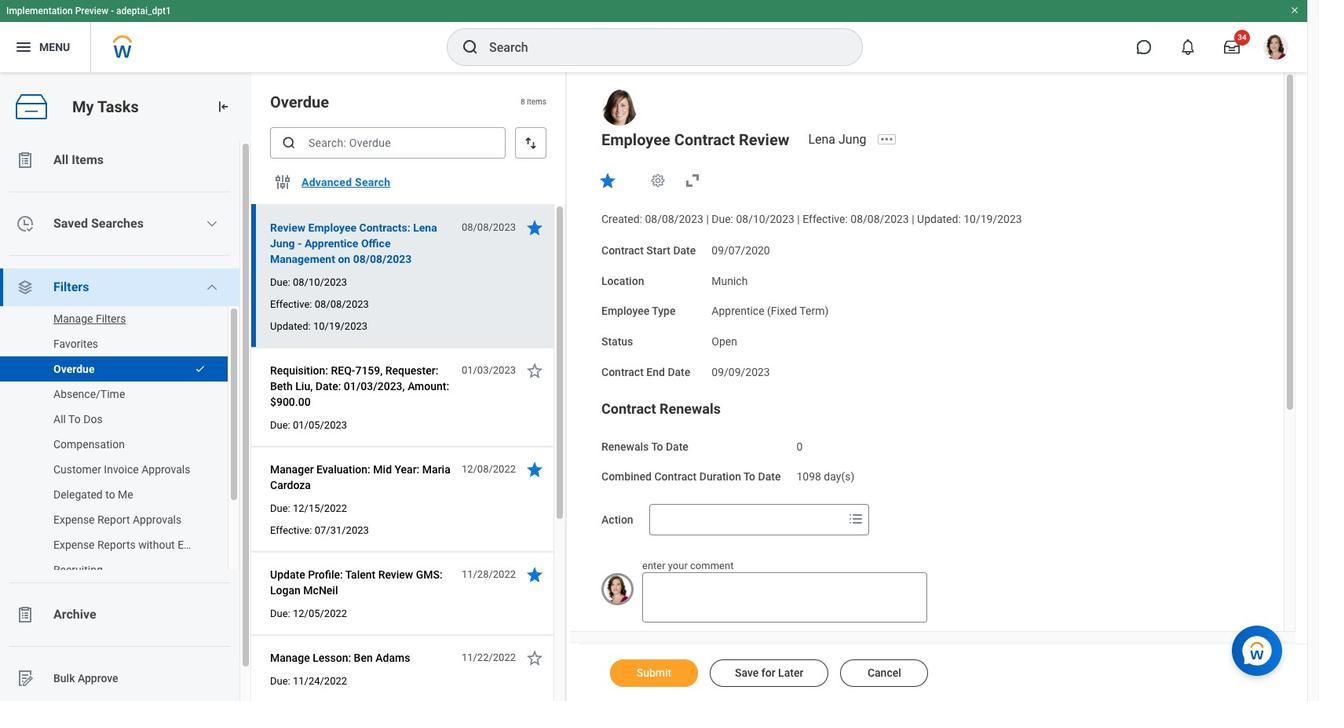 Task type: describe. For each thing, give the bounding box(es) containing it.
duration
[[700, 471, 741, 483]]

01/05/2023
[[293, 419, 347, 431]]

effective: 08/08/2023
[[270, 298, 369, 310]]

searches
[[91, 216, 144, 231]]

employee contract review
[[602, 130, 790, 149]]

clock check image
[[16, 214, 35, 233]]

enter
[[642, 560, 666, 572]]

employee's photo (lena jung) image
[[602, 90, 638, 126]]

manager evaluation: mid year: maria cardoza
[[270, 463, 451, 492]]

close environment banner image
[[1290, 5, 1300, 15]]

date for renewals to date
[[666, 440, 689, 453]]

apprentice (fixed term)
[[712, 305, 829, 317]]

employee inside review employee contracts: lena jung - apprentice office management on 08/08/2023
[[308, 221, 357, 234]]

list inside my tasks element
[[0, 303, 240, 586]]

01/03/2023
[[462, 364, 516, 376]]

chevron down image for filters
[[206, 281, 219, 294]]

menu button
[[0, 22, 91, 72]]

lena inside review employee contracts: lena jung - apprentice office management on 08/08/2023
[[413, 221, 437, 234]]

year:
[[395, 463, 420, 476]]

Search: Overdue text field
[[270, 127, 506, 159]]

1 horizontal spatial 08/10/2023
[[736, 213, 795, 225]]

perspective image
[[16, 278, 35, 297]]

prompts image
[[846, 510, 865, 529]]

amount:
[[408, 380, 449, 393]]

review employee contracts: lena jung - apprentice office management on 08/08/2023
[[270, 221, 437, 265]]

customer invoice approvals button
[[0, 454, 212, 485]]

0 vertical spatial updated:
[[917, 213, 961, 225]]

08/10/2023 inside item list element
[[293, 276, 347, 288]]

2 horizontal spatial review
[[739, 130, 790, 149]]

combined contract duration to date element
[[797, 461, 855, 485]]

recruiting button
[[0, 554, 212, 586]]

for
[[762, 667, 776, 679]]

contract for contract renewals
[[602, 400, 656, 417]]

customer invoice approvals
[[53, 463, 190, 476]]

star image for requisition: req-7159, requester: beth liu, date: 01/03/2023, amount: $900.00
[[525, 361, 544, 380]]

cardoza
[[270, 479, 311, 492]]

on
[[338, 253, 350, 265]]

8 items
[[521, 98, 547, 106]]

my tasks
[[72, 97, 139, 116]]

manage filters
[[53, 313, 126, 325]]

due: 12/05/2022
[[270, 608, 347, 620]]

contract down renewals to date
[[655, 471, 697, 483]]

favorites
[[53, 338, 98, 350]]

07/31/2023
[[315, 525, 369, 536]]

chevron down image for saved searches
[[206, 218, 219, 230]]

menu
[[39, 41, 70, 53]]

list containing all items
[[0, 141, 251, 701]]

apprentice inside review employee contracts: lena jung - apprentice office management on 08/08/2023
[[305, 237, 358, 250]]

favorites button
[[0, 328, 212, 360]]

requisition:
[[270, 364, 328, 377]]

action bar region
[[579, 644, 1308, 701]]

review employee contracts: lena jung - apprentice office management on 08/08/2023 button
[[270, 218, 453, 269]]

1 vertical spatial renewals
[[602, 440, 649, 453]]

items
[[527, 98, 547, 106]]

renewals to date element
[[797, 431, 803, 454]]

compensation
[[53, 438, 125, 451]]

all to dos button
[[0, 404, 212, 435]]

filters inside manage filters button
[[96, 313, 126, 325]]

approvals for customer invoice approvals
[[141, 463, 190, 476]]

update profile: talent review gms: logan mcneil button
[[270, 565, 453, 600]]

advanced
[[302, 176, 352, 188]]

1098
[[797, 471, 821, 483]]

(fixed
[[767, 305, 797, 317]]

sort image
[[523, 135, 539, 151]]

compensation button
[[0, 429, 212, 460]]

ben
[[354, 652, 373, 664]]

manage lesson: ben adams button
[[270, 649, 417, 668]]

advanced search button
[[295, 166, 397, 198]]

filters inside filters dropdown button
[[53, 280, 89, 295]]

date for contract start date
[[673, 244, 696, 257]]

profile:
[[308, 569, 343, 581]]

lena jung element
[[808, 132, 876, 147]]

updated: 10/19/2023
[[270, 320, 368, 332]]

profile logan mcneil image
[[1264, 35, 1289, 63]]

bulk
[[53, 672, 75, 685]]

due: 11/24/2022
[[270, 675, 347, 687]]

date:
[[316, 380, 341, 393]]

employee type
[[602, 305, 676, 317]]

maria
[[422, 463, 451, 476]]

absence/time
[[53, 388, 125, 401]]

action
[[602, 514, 634, 526]]

manager
[[270, 463, 314, 476]]

location
[[602, 274, 644, 287]]

contract renewals
[[602, 400, 721, 417]]

34 button
[[1215, 30, 1250, 64]]

contract start date element
[[712, 235, 770, 258]]

34
[[1238, 33, 1247, 42]]

req-
[[331, 364, 355, 377]]

submit button
[[610, 660, 698, 687]]

comment
[[690, 560, 734, 572]]

without
[[138, 539, 175, 551]]

inbox large image
[[1224, 39, 1240, 55]]

office
[[361, 237, 391, 250]]

your
[[668, 560, 688, 572]]

munich
[[712, 274, 748, 287]]

contract up fullscreen icon
[[674, 130, 735, 149]]

gear image
[[650, 173, 666, 188]]

enter your comment
[[642, 560, 734, 572]]

overdue inside item list element
[[270, 93, 329, 112]]

report
[[97, 514, 130, 526]]

delegated to me button
[[0, 479, 212, 510]]

apprentice (fixed term) element
[[712, 302, 829, 317]]

management
[[270, 253, 335, 265]]

contract for contract start date
[[602, 244, 644, 257]]

10/19/2023 inside item list element
[[313, 320, 368, 332]]

cancel button
[[841, 660, 929, 687]]

fullscreen image
[[683, 171, 702, 190]]

munich element
[[712, 271, 748, 287]]

expense report approvals button
[[0, 504, 212, 536]]

created: 08/08/2023 | due: 08/10/2023 | effective: 08/08/2023 | updated: 10/19/2023
[[602, 213, 1022, 225]]

open
[[712, 335, 737, 348]]

cancel
[[868, 667, 901, 679]]

expense report approvals
[[53, 514, 182, 526]]

requisition: req-7159, requester: beth liu, date: 01/03/2023, amount: $900.00
[[270, 364, 449, 408]]

all items
[[53, 152, 104, 167]]

renewals to date
[[602, 440, 689, 453]]

configure image
[[273, 173, 292, 192]]

saved
[[53, 216, 88, 231]]

star image for review employee contracts: lena jung - apprentice office management on 08/08/2023
[[525, 218, 544, 237]]

employee for employee contract review
[[602, 130, 671, 149]]

updated: inside item list element
[[270, 320, 311, 332]]

saved searches button
[[0, 205, 240, 243]]

clipboard image for archive
[[16, 606, 35, 624]]

Search Workday  search field
[[489, 30, 830, 64]]

end
[[647, 366, 665, 378]]

2 | from the left
[[797, 213, 800, 225]]

beth
[[270, 380, 293, 393]]

to for renewals
[[651, 440, 663, 453]]

archive
[[53, 607, 96, 622]]

requester:
[[385, 364, 439, 377]]

my
[[72, 97, 94, 116]]

2 horizontal spatial to
[[744, 471, 756, 483]]

12/05/2022
[[293, 608, 347, 620]]

rename image
[[16, 669, 35, 688]]

approvals for expense report approvals
[[133, 514, 182, 526]]



Task type: vqa. For each thing, say whether or not it's contained in the screenshot.
1st INC. from the bottom
no



Task type: locate. For each thing, give the bounding box(es) containing it.
0 horizontal spatial renewals
[[602, 440, 649, 453]]

0 vertical spatial jung
[[839, 132, 867, 147]]

delegated
[[53, 489, 103, 501]]

1 vertical spatial review
[[270, 221, 306, 234]]

1 vertical spatial manage
[[270, 652, 310, 664]]

review left gms:
[[378, 569, 413, 581]]

08/10/2023
[[736, 213, 795, 225], [293, 276, 347, 288]]

open element
[[712, 332, 737, 348]]

09/09/2023
[[712, 366, 770, 378]]

reports
[[97, 539, 136, 551]]

employee down location at top left
[[602, 305, 650, 317]]

0 vertical spatial employee
[[602, 130, 671, 149]]

0 horizontal spatial manage
[[53, 313, 93, 325]]

0 vertical spatial overdue
[[270, 93, 329, 112]]

search
[[355, 176, 391, 188]]

filters up the manage filters
[[53, 280, 89, 295]]

menu banner
[[0, 0, 1308, 72]]

11/28/2022
[[462, 569, 516, 580]]

clipboard image left all items
[[16, 151, 35, 170]]

to inside button
[[68, 413, 81, 426]]

all
[[53, 152, 69, 167], [53, 413, 66, 426]]

effective: for manager evaluation: mid year: maria cardoza
[[270, 525, 312, 536]]

Action field
[[650, 506, 843, 534]]

1 | from the left
[[706, 213, 709, 225]]

08/08/2023 inside review employee contracts: lena jung - apprentice office management on 08/08/2023
[[353, 253, 412, 265]]

due: down management
[[270, 276, 290, 288]]

08/10/2023 up contract start date element
[[736, 213, 795, 225]]

review up management
[[270, 221, 306, 234]]

2 list from the top
[[0, 303, 240, 586]]

expense reports without exceptions
[[53, 539, 231, 551]]

due: down '$900.00'
[[270, 419, 290, 431]]

date
[[673, 244, 696, 257], [668, 366, 691, 378], [666, 440, 689, 453], [758, 471, 781, 483]]

bulk approve link
[[0, 660, 240, 697]]

2 vertical spatial review
[[378, 569, 413, 581]]

clipboard image inside archive button
[[16, 606, 35, 624]]

recruiting
[[53, 564, 103, 576]]

star image for manage lesson: ben adams
[[525, 649, 544, 668]]

jung inside review employee contracts: lena jung - apprentice office management on 08/08/2023
[[270, 237, 295, 250]]

contract down contract end date
[[602, 400, 656, 417]]

review left lena jung
[[739, 130, 790, 149]]

|
[[706, 213, 709, 225], [797, 213, 800, 225], [912, 213, 915, 225]]

0 horizontal spatial review
[[270, 221, 306, 234]]

clipboard image left archive
[[16, 606, 35, 624]]

employee up on
[[308, 221, 357, 234]]

due: left 11/24/2022
[[270, 675, 290, 687]]

combined contract duration to date
[[602, 471, 781, 483]]

contract renewals button
[[602, 400, 721, 417]]

filters button
[[0, 269, 240, 306]]

1 horizontal spatial -
[[298, 237, 302, 250]]

1 clipboard image from the top
[[16, 151, 35, 170]]

list containing manage filters
[[0, 303, 240, 586]]

gms:
[[416, 569, 443, 581]]

star image for manager evaluation: mid year: maria cardoza
[[525, 460, 544, 479]]

all left dos
[[53, 413, 66, 426]]

0 horizontal spatial filters
[[53, 280, 89, 295]]

2 horizontal spatial |
[[912, 213, 915, 225]]

2 expense from the top
[[53, 539, 95, 551]]

to left dos
[[68, 413, 81, 426]]

0 vertical spatial review
[[739, 130, 790, 149]]

filters up favorites button
[[96, 313, 126, 325]]

2 chevron down image from the top
[[206, 281, 219, 294]]

1 vertical spatial clipboard image
[[16, 606, 35, 624]]

updated:
[[917, 213, 961, 225], [270, 320, 311, 332]]

1 vertical spatial apprentice
[[712, 305, 765, 317]]

1 vertical spatial 10/19/2023
[[313, 320, 368, 332]]

contract start date
[[602, 244, 696, 257]]

clipboard image
[[16, 151, 35, 170], [16, 606, 35, 624]]

due: for update profile: talent review gms: logan mcneil
[[270, 608, 290, 620]]

manage up due: 11/24/2022
[[270, 652, 310, 664]]

due: for requisition: req-7159, requester: beth liu, date: 01/03/2023, amount: $900.00
[[270, 419, 290, 431]]

date right end
[[668, 366, 691, 378]]

2 vertical spatial to
[[744, 471, 756, 483]]

overdue up search image on the left
[[270, 93, 329, 112]]

contract end date element
[[712, 356, 770, 380]]

absence/time button
[[0, 379, 212, 410]]

1 vertical spatial to
[[651, 440, 663, 453]]

- inside review employee contracts: lena jung - apprentice office management on 08/08/2023
[[298, 237, 302, 250]]

1 all from the top
[[53, 152, 69, 167]]

search image
[[461, 38, 480, 57]]

0 vertical spatial manage
[[53, 313, 93, 325]]

adams
[[376, 652, 410, 664]]

1 vertical spatial jung
[[270, 237, 295, 250]]

2 vertical spatial employee
[[602, 305, 650, 317]]

to for all
[[68, 413, 81, 426]]

delegated to me
[[53, 489, 133, 501]]

archive button
[[0, 596, 240, 634]]

0 horizontal spatial |
[[706, 213, 709, 225]]

renewals up combined
[[602, 440, 649, 453]]

contract up location at top left
[[602, 244, 644, 257]]

1 horizontal spatial updated:
[[917, 213, 961, 225]]

to right the 'duration' on the right of page
[[744, 471, 756, 483]]

review inside review employee contracts: lena jung - apprentice office management on 08/08/2023
[[270, 221, 306, 234]]

type
[[652, 305, 676, 317]]

1 vertical spatial star image
[[525, 460, 544, 479]]

renewals down end
[[660, 400, 721, 417]]

1 expense from the top
[[53, 514, 95, 526]]

1 vertical spatial updated:
[[270, 320, 311, 332]]

search image
[[281, 135, 297, 151]]

created:
[[602, 213, 642, 225]]

advanced search
[[302, 176, 391, 188]]

star image for update profile: talent review gms: logan mcneil
[[525, 565, 544, 584]]

0 horizontal spatial 10/19/2023
[[313, 320, 368, 332]]

date right start
[[673, 244, 696, 257]]

apprentice
[[305, 237, 358, 250], [712, 305, 765, 317]]

all left items
[[53, 152, 69, 167]]

later
[[778, 667, 804, 679]]

approvals right invoice
[[141, 463, 190, 476]]

lesson:
[[313, 652, 351, 664]]

7159,
[[355, 364, 383, 377]]

0 vertical spatial renewals
[[660, 400, 721, 417]]

employee's photo (logan mcneil) image
[[602, 573, 634, 606]]

1 horizontal spatial lena
[[808, 132, 836, 147]]

manage for manage filters
[[53, 313, 93, 325]]

due: down cardoza
[[270, 503, 290, 514]]

lena
[[808, 132, 836, 147], [413, 221, 437, 234]]

lena jung
[[808, 132, 867, 147]]

2 all from the top
[[53, 413, 66, 426]]

0 vertical spatial chevron down image
[[206, 218, 219, 230]]

1 vertical spatial employee
[[308, 221, 357, 234]]

apprentice inside 'element'
[[712, 305, 765, 317]]

approve
[[78, 672, 118, 685]]

invoice
[[104, 463, 139, 476]]

manage inside button
[[53, 313, 93, 325]]

1 vertical spatial chevron down image
[[206, 281, 219, 294]]

- inside menu banner
[[111, 5, 114, 16]]

1 horizontal spatial jung
[[839, 132, 867, 147]]

overdue inside button
[[53, 363, 95, 375]]

requisition: req-7159, requester: beth liu, date: 01/03/2023, amount: $900.00 button
[[270, 361, 453, 412]]

all to dos
[[53, 413, 103, 426]]

0 vertical spatial approvals
[[141, 463, 190, 476]]

- up management
[[298, 237, 302, 250]]

0 horizontal spatial lena
[[413, 221, 437, 234]]

0 horizontal spatial to
[[68, 413, 81, 426]]

preview
[[75, 5, 109, 16]]

date up combined contract duration to date
[[666, 440, 689, 453]]

1 vertical spatial overdue
[[53, 363, 95, 375]]

1 chevron down image from the top
[[206, 218, 219, 230]]

overdue down the favorites
[[53, 363, 95, 375]]

term)
[[800, 305, 829, 317]]

mcneil
[[303, 584, 338, 597]]

0 horizontal spatial overdue
[[53, 363, 95, 375]]

enter your comment text field
[[642, 573, 927, 623]]

1 horizontal spatial to
[[651, 440, 663, 453]]

1 list from the top
[[0, 141, 251, 701]]

review inside update profile: talent review gms: logan mcneil
[[378, 569, 413, 581]]

save for later button
[[710, 660, 829, 687]]

$900.00
[[270, 396, 311, 408]]

apprentice down munich
[[712, 305, 765, 317]]

star image right 01/03/2023
[[525, 361, 544, 380]]

item list element
[[251, 72, 567, 701]]

0 vertical spatial expense
[[53, 514, 95, 526]]

due: up contract start date element
[[712, 213, 734, 225]]

effective: 07/31/2023
[[270, 525, 369, 536]]

- right preview
[[111, 5, 114, 16]]

employee for employee type
[[602, 305, 650, 317]]

1 vertical spatial lena
[[413, 221, 437, 234]]

start
[[647, 244, 671, 257]]

09/07/2020
[[712, 244, 770, 257]]

implementation
[[6, 5, 73, 16]]

1 vertical spatial filters
[[96, 313, 126, 325]]

1 horizontal spatial |
[[797, 213, 800, 225]]

0 vertical spatial clipboard image
[[16, 151, 35, 170]]

clipboard image inside all items button
[[16, 151, 35, 170]]

2 vertical spatial effective:
[[270, 525, 312, 536]]

talent
[[345, 569, 376, 581]]

2 star image from the top
[[525, 460, 544, 479]]

08/10/2023 up the effective: 08/08/2023
[[293, 276, 347, 288]]

clipboard image for all items
[[16, 151, 35, 170]]

renewals
[[660, 400, 721, 417], [602, 440, 649, 453]]

due: down logan
[[270, 608, 290, 620]]

01/03/2023,
[[344, 380, 405, 393]]

1 vertical spatial all
[[53, 413, 66, 426]]

0
[[797, 440, 803, 453]]

manager evaluation: mid year: maria cardoza button
[[270, 460, 453, 495]]

0 horizontal spatial updated:
[[270, 320, 311, 332]]

star image right the 12/08/2022
[[525, 460, 544, 479]]

saved searches
[[53, 216, 144, 231]]

employee
[[602, 130, 671, 149], [308, 221, 357, 234], [602, 305, 650, 317]]

0 vertical spatial all
[[53, 152, 69, 167]]

0 vertical spatial effective:
[[803, 213, 848, 225]]

1 horizontal spatial 10/19/2023
[[964, 213, 1022, 225]]

save for later
[[735, 667, 804, 679]]

0 vertical spatial lena
[[808, 132, 836, 147]]

due: for manage lesson: ben adams
[[270, 675, 290, 687]]

manage up the favorites
[[53, 313, 93, 325]]

list
[[0, 141, 251, 701], [0, 303, 240, 586]]

expense down the delegated at the left bottom
[[53, 514, 95, 526]]

chevron down image
[[206, 218, 219, 230], [206, 281, 219, 294]]

my tasks element
[[0, 72, 251, 701]]

to
[[105, 489, 115, 501]]

0 horizontal spatial apprentice
[[305, 237, 358, 250]]

1 horizontal spatial overdue
[[270, 93, 329, 112]]

notifications large image
[[1180, 39, 1196, 55]]

1 vertical spatial effective:
[[270, 298, 312, 310]]

0 horizontal spatial -
[[111, 5, 114, 16]]

transformation import image
[[215, 99, 231, 115]]

08/08/2023
[[645, 213, 704, 225], [851, 213, 909, 225], [462, 221, 516, 233], [353, 253, 412, 265], [315, 298, 369, 310]]

check image
[[195, 364, 206, 375]]

justify image
[[14, 38, 33, 57]]

contract end date
[[602, 366, 691, 378]]

approvals up without
[[133, 514, 182, 526]]

overdue
[[270, 93, 329, 112], [53, 363, 95, 375]]

due: 01/05/2023
[[270, 419, 347, 431]]

expense up recruiting
[[53, 539, 95, 551]]

0 vertical spatial star image
[[525, 361, 544, 380]]

dos
[[83, 413, 103, 426]]

0 vertical spatial 10/19/2023
[[964, 213, 1022, 225]]

date for contract end date
[[668, 366, 691, 378]]

star image
[[598, 171, 617, 190], [525, 218, 544, 237], [525, 565, 544, 584], [525, 649, 544, 668]]

1 horizontal spatial review
[[378, 569, 413, 581]]

all for all to dos
[[53, 413, 66, 426]]

11/22/2022
[[462, 652, 516, 664]]

day(s)
[[824, 471, 855, 483]]

expense for expense report approvals
[[53, 514, 95, 526]]

1 star image from the top
[[525, 361, 544, 380]]

chevron down image inside filters dropdown button
[[206, 281, 219, 294]]

0 vertical spatial filters
[[53, 280, 89, 295]]

0 vertical spatial 08/10/2023
[[736, 213, 795, 225]]

0 vertical spatial to
[[68, 413, 81, 426]]

date left 1098
[[758, 471, 781, 483]]

status
[[602, 335, 633, 348]]

1 vertical spatial expense
[[53, 539, 95, 551]]

due: 08/10/2023
[[270, 276, 347, 288]]

1 horizontal spatial apprentice
[[712, 305, 765, 317]]

1 horizontal spatial renewals
[[660, 400, 721, 417]]

contract renewals group
[[602, 399, 1253, 485]]

overdue button
[[0, 353, 187, 385]]

manage inside 'button'
[[270, 652, 310, 664]]

2 clipboard image from the top
[[16, 606, 35, 624]]

contract down status
[[602, 366, 644, 378]]

due: for review employee contracts: lena jung - apprentice office management on 08/08/2023
[[270, 276, 290, 288]]

-
[[111, 5, 114, 16], [298, 237, 302, 250]]

0 horizontal spatial jung
[[270, 237, 295, 250]]

all for all items
[[53, 152, 69, 167]]

due: for manager evaluation: mid year: maria cardoza
[[270, 503, 290, 514]]

manage for manage lesson: ben adams
[[270, 652, 310, 664]]

star image
[[525, 361, 544, 380], [525, 460, 544, 479]]

to down contract renewals button
[[651, 440, 663, 453]]

contract for contract end date
[[602, 366, 644, 378]]

0 vertical spatial apprentice
[[305, 237, 358, 250]]

1 vertical spatial approvals
[[133, 514, 182, 526]]

0 vertical spatial -
[[111, 5, 114, 16]]

update
[[270, 569, 305, 581]]

apprentice up on
[[305, 237, 358, 250]]

employee down employee's photo (lena jung)
[[602, 130, 671, 149]]

expense for expense reports without exceptions
[[53, 539, 95, 551]]

1 horizontal spatial filters
[[96, 313, 126, 325]]

1 vertical spatial 08/10/2023
[[293, 276, 347, 288]]

effective: for review employee contracts: lena jung - apprentice office management on 08/08/2023
[[270, 298, 312, 310]]

3 | from the left
[[912, 213, 915, 225]]

chevron down image inside saved searches dropdown button
[[206, 218, 219, 230]]

0 horizontal spatial 08/10/2023
[[293, 276, 347, 288]]

1 vertical spatial -
[[298, 237, 302, 250]]

1 horizontal spatial manage
[[270, 652, 310, 664]]



